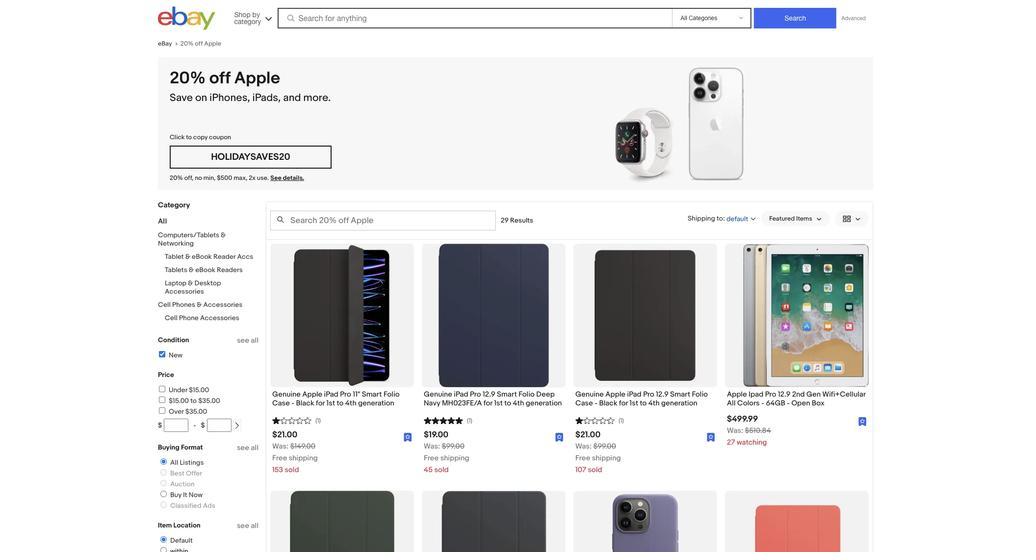 Task type: locate. For each thing, give the bounding box(es) containing it.
min,
[[204, 174, 216, 182]]

20% off apple save on iphones, ipads, and more.
[[170, 68, 331, 105]]

see
[[237, 336, 249, 346], [237, 444, 249, 453], [237, 522, 249, 531]]

1 vertical spatial all
[[727, 399, 736, 408]]

sold inside was: $99.00 free shipping 107 sold
[[588, 466, 603, 475]]

ipad inside genuine ipad pro 12.9 smart folio deep navy mh023fe/a for 1st to 4th generation
[[454, 390, 469, 400]]

2 horizontal spatial shipping
[[592, 454, 621, 464]]

0 vertical spatial see all button
[[237, 336, 259, 346]]

$35.00 down under $15.00
[[198, 397, 220, 405]]

1 horizontal spatial for
[[484, 399, 493, 408]]

4th
[[345, 399, 357, 408], [513, 399, 524, 408], [649, 399, 660, 408]]

1 generation from the left
[[358, 399, 394, 408]]

see all for condition
[[237, 336, 259, 346]]

4 pro from the left
[[766, 390, 777, 400]]

shipping inside was: $99.00 free shipping 45 sold
[[441, 454, 470, 464]]

1 horizontal spatial $99.00
[[594, 442, 616, 452]]

was: down $19.00
[[424, 442, 440, 452]]

0 horizontal spatial case
[[272, 399, 290, 408]]

under
[[169, 386, 187, 395]]

genuine apple ipad pro 11" smart folio case - charcoal gray for 1st generation image
[[441, 491, 547, 553]]

genuine inside genuine ipad pro 12.9 smart folio deep navy mh023fe/a for 1st to 4th generation
[[424, 390, 453, 400]]

networking
[[158, 240, 194, 248]]

watching
[[737, 438, 767, 448]]

1 1 out of 5 stars image from the left
[[272, 416, 312, 425]]

1 black from the left
[[296, 399, 314, 408]]

2 vertical spatial all
[[251, 522, 259, 531]]

1 see all from the top
[[237, 336, 259, 346]]

0 horizontal spatial for
[[316, 399, 325, 408]]

shipping to : default
[[688, 214, 749, 223]]

(1) link for genuine ipad pro 12.9 smart folio deep navy mh023fe/a for 1st to 4th generation
[[424, 416, 473, 425]]

1 horizontal spatial smart
[[497, 390, 517, 400]]

was: inside was: $510.84 27 watching
[[727, 427, 744, 436]]

smart
[[362, 390, 382, 400], [497, 390, 517, 400], [671, 390, 691, 400]]

black
[[296, 399, 314, 408], [599, 399, 618, 408]]

2 horizontal spatial generation
[[662, 399, 698, 408]]

over $35.00 link
[[158, 408, 207, 416]]

4th inside genuine apple ipad pro 11" smart folio case - black for 1st to 4th generation
[[345, 399, 357, 408]]

2 pro from the left
[[470, 390, 481, 400]]

20% left off,
[[170, 174, 183, 182]]

1st inside genuine apple ipad pro 11" smart folio case - black for 1st to 4th generation
[[327, 399, 335, 408]]

ipad inside genuine apple ipad pro 12.9 smart folio case - black for 1st to 4th generation
[[628, 390, 642, 400]]

[object undefined] image for $19.00
[[556, 433, 564, 442]]

Over $35.00 checkbox
[[159, 408, 165, 414]]

12.9 inside apple ipad pro 12.9 2nd gen wifi+cellular all colors - 64gb - open box
[[778, 390, 791, 400]]

1 horizontal spatial 1 out of 5 stars image
[[576, 416, 615, 425]]

3 see all from the top
[[237, 522, 259, 531]]

0 vertical spatial all
[[251, 336, 259, 346]]

for inside genuine apple ipad pro 11" smart folio case - black for 1st to 4th generation
[[316, 399, 325, 408]]

genuine ipad pro 12.9 smart folio deep navy mh023fe/a for 1st to 4th generation
[[424, 390, 562, 408]]

apple
[[204, 40, 221, 48], [234, 68, 280, 89], [302, 390, 323, 400], [606, 390, 626, 400], [727, 390, 747, 400]]

1 horizontal spatial 4th
[[513, 399, 524, 408]]

was: up 107
[[576, 442, 592, 452]]

case for genuine apple ipad pro 11" smart folio case - black for 1st to 4th generation
[[272, 399, 290, 408]]

genuine ipad pro 12.9 smart folio deep navy mh023fe/a for 1st to 4th generation image
[[439, 244, 549, 388]]

3 generation from the left
[[662, 399, 698, 408]]

3 folio from the left
[[692, 390, 708, 400]]

1 horizontal spatial (1) link
[[424, 416, 473, 425]]

genuine ipad pro 12.9 smart folio cyprus green for ipad 1st to 4th generation image
[[290, 491, 395, 553]]

advanced
[[842, 15, 866, 21]]

2 horizontal spatial ipad
[[628, 390, 642, 400]]

2 case from the left
[[576, 399, 593, 408]]

3 ipad from the left
[[628, 390, 642, 400]]

2 shipping from the left
[[441, 454, 470, 464]]

(1) link
[[272, 416, 321, 425], [424, 416, 473, 425], [576, 416, 624, 425]]

sold right 153
[[285, 466, 299, 475]]

1 vertical spatial accessories
[[203, 301, 243, 309]]

1 12.9 from the left
[[483, 390, 496, 400]]

3 (1) link from the left
[[576, 416, 624, 425]]

1 folio from the left
[[384, 390, 400, 400]]

1 $99.00 from the left
[[442, 442, 465, 452]]

to inside shipping to : default
[[717, 214, 723, 223]]

see all button
[[237, 336, 259, 346], [237, 444, 259, 453], [237, 522, 259, 531]]

1 vertical spatial 20%
[[170, 68, 206, 89]]

folio inside genuine apple ipad pro 11" smart folio case - black for 1st to 4th generation
[[384, 390, 400, 400]]

sold right 107
[[588, 466, 603, 475]]

for inside genuine apple ipad pro 12.9 smart folio case - black for 1st to 4th generation
[[619, 399, 628, 408]]

0 horizontal spatial ipad
[[324, 390, 339, 400]]

1 horizontal spatial 12.9
[[656, 390, 669, 400]]

0 vertical spatial $35.00
[[198, 397, 220, 405]]

ebook up desktop
[[195, 266, 215, 274]]

desktop
[[195, 279, 221, 288]]

wifi+cellular
[[823, 390, 866, 400]]

3 smart from the left
[[671, 390, 691, 400]]

1 vertical spatial see all
[[237, 444, 259, 453]]

ipad for genuine apple ipad pro 11" smart folio case - black for 1st to 4th generation
[[324, 390, 339, 400]]

$15.00
[[189, 386, 209, 395], [169, 397, 189, 405]]

1 horizontal spatial (1)
[[467, 417, 473, 425]]

Minimum Value text field
[[164, 419, 189, 432]]

[object undefined] image
[[859, 417, 867, 426], [404, 433, 412, 442], [556, 433, 564, 442], [707, 433, 716, 442]]

4th inside genuine ipad pro 12.9 smart folio deep navy mh023fe/a for 1st to 4th generation
[[513, 399, 524, 408]]

all listings
[[170, 459, 204, 467]]

2 vertical spatial see all button
[[237, 522, 259, 531]]

$21.00
[[272, 431, 298, 440], [576, 431, 601, 440]]

1 out of 5 stars image up $149.00 at the left of the page
[[272, 416, 312, 425]]

2 horizontal spatial 4th
[[649, 399, 660, 408]]

all inside all computers/tablets & networking tablet & ebook reader accs tablets & ebook readers laptop & desktop accessories cell phones & accessories cell phone accessories
[[158, 217, 167, 226]]

was: $149.00 free shipping 153 sold
[[272, 442, 318, 475]]

2 vertical spatial 20%
[[170, 174, 183, 182]]

all for item location
[[251, 522, 259, 531]]

open
[[792, 399, 811, 408]]

Maximum Value text field
[[207, 419, 232, 432]]

1 horizontal spatial $
[[201, 422, 205, 430]]

free inside was: $149.00 free shipping 153 sold
[[272, 454, 287, 464]]

27
[[727, 438, 735, 448]]

genuine apple ipad pro 12.9 smart folio case - black for 1st to 4th generation image
[[574, 244, 718, 388]]

all
[[158, 217, 167, 226], [727, 399, 736, 408], [170, 459, 178, 467]]

all computers/tablets & networking tablet & ebook reader accs tablets & ebook readers laptop & desktop accessories cell phones & accessories cell phone accessories
[[158, 217, 253, 322]]

1 horizontal spatial $21.00
[[576, 431, 601, 440]]

1 horizontal spatial all
[[170, 459, 178, 467]]

$21.00 up $149.00 at the left of the page
[[272, 431, 298, 440]]

2 horizontal spatial for
[[619, 399, 628, 408]]

apple inside genuine apple ipad pro 11" smart folio case - black for 1st to 4th generation
[[302, 390, 323, 400]]

3 for from the left
[[619, 399, 628, 408]]

generation inside genuine apple ipad pro 11" smart folio case - black for 1st to 4th generation
[[358, 399, 394, 408]]

0 horizontal spatial (1)
[[316, 417, 321, 425]]

3 (1) from the left
[[619, 417, 624, 425]]

apple ipad pro 12.9 2nd gen wifi+cellular all colors - 64gb - open box image
[[725, 245, 869, 387]]

2 sold from the left
[[435, 466, 449, 475]]

$99.00
[[442, 442, 465, 452], [594, 442, 616, 452]]

generation inside genuine ipad pro 12.9 smart folio deep navy mh023fe/a for 1st to 4th generation
[[526, 399, 562, 408]]

free for 107
[[576, 454, 591, 464]]

free inside was: $99.00 free shipping 107 sold
[[576, 454, 591, 464]]

was: up 27
[[727, 427, 744, 436]]

$ left 'maximum value' text field
[[201, 422, 205, 430]]

& up cell phone accessories link
[[197, 301, 202, 309]]

[object undefined] image for $21.00
[[404, 433, 412, 442]]

off up iphones,
[[209, 68, 231, 89]]

1 horizontal spatial sold
[[435, 466, 449, 475]]

0 horizontal spatial $21.00
[[272, 431, 298, 440]]

cell left phone at bottom
[[165, 314, 178, 322]]

case inside genuine apple ipad pro 11" smart folio case - black for 1st to 4th generation
[[272, 399, 290, 408]]

0 horizontal spatial folio
[[384, 390, 400, 400]]

accessories up phones
[[165, 288, 204, 296]]

2 vertical spatial see all
[[237, 522, 259, 531]]

free
[[272, 454, 287, 464], [424, 454, 439, 464], [576, 454, 591, 464]]

within radio
[[160, 548, 167, 553]]

deep
[[537, 390, 555, 400]]

sold right the 45
[[435, 466, 449, 475]]

$15.00 up $15.00 to $35.00
[[189, 386, 209, 395]]

genuine apple iphone 13 pro leather case with magsafe - wisteria mm1f3fea image
[[574, 491, 718, 553]]

gen
[[807, 390, 821, 400]]

$35.00 down $15.00 to $35.00
[[185, 408, 207, 416]]

case inside genuine apple ipad pro 12.9 smart folio case - black for 1st to 4th generation
[[576, 399, 593, 408]]

computers/tablets & networking link
[[158, 231, 226, 248]]

cell left phones
[[158, 301, 171, 309]]

all for condition
[[251, 336, 259, 346]]

tablet
[[165, 253, 184, 261]]

20% right ebay
[[180, 40, 194, 48]]

all down the 'category'
[[158, 217, 167, 226]]

3 see all button from the top
[[237, 522, 259, 531]]

genuine inside genuine apple ipad pro 11" smart folio case - black for 1st to 4th generation
[[272, 390, 301, 400]]

shop by category banner
[[158, 0, 874, 32]]

$149.00
[[290, 442, 316, 452]]

1 sold from the left
[[285, 466, 299, 475]]

2 see all from the top
[[237, 444, 259, 453]]

2 (1) from the left
[[467, 417, 473, 425]]

(1) for was: $99.00 free shipping 45 sold
[[467, 417, 473, 425]]

folio for genuine apple ipad pro 11" smart folio case - black for 1st to 4th generation
[[384, 390, 400, 400]]

(1) link up $19.00
[[424, 416, 473, 425]]

0 vertical spatial off
[[195, 40, 203, 48]]

Under $15.00 checkbox
[[159, 386, 165, 393]]

featured
[[770, 215, 795, 223]]

2 horizontal spatial free
[[576, 454, 591, 464]]

2 $21.00 from the left
[[576, 431, 601, 440]]

20% for 20% off, no min, $500 max, 2x use. see details.
[[170, 174, 183, 182]]

4th inside genuine apple ipad pro 12.9 smart folio case - black for 1st to 4th generation
[[649, 399, 660, 408]]

to inside genuine ipad pro 12.9 smart folio deep navy mh023fe/a for 1st to 4th generation
[[505, 399, 512, 408]]

1 horizontal spatial folio
[[519, 390, 535, 400]]

1 out of 5 stars image up was: $99.00 free shipping 107 sold
[[576, 416, 615, 425]]

2 horizontal spatial 12.9
[[778, 390, 791, 400]]

1 vertical spatial all
[[251, 444, 259, 453]]

0 horizontal spatial 4th
[[345, 399, 357, 408]]

Auction radio
[[160, 480, 167, 487]]

sold inside was: $99.00 free shipping 45 sold
[[435, 466, 449, 475]]

1 vertical spatial see all button
[[237, 444, 259, 453]]

$ down over $35.00 option
[[158, 422, 162, 430]]

off inside 20% off apple save on iphones, ipads, and more.
[[209, 68, 231, 89]]

ads
[[203, 502, 215, 510]]

(1) for was: $99.00 free shipping 107 sold
[[619, 417, 624, 425]]

2 horizontal spatial genuine
[[576, 390, 604, 400]]

save
[[170, 92, 193, 105]]

navy
[[424, 399, 441, 408]]

2 (1) link from the left
[[424, 416, 473, 425]]

0 horizontal spatial black
[[296, 399, 314, 408]]

1 case from the left
[[272, 399, 290, 408]]

1 1st from the left
[[327, 399, 335, 408]]

all right all listings radio
[[170, 459, 178, 467]]

0 vertical spatial see
[[237, 336, 249, 346]]

laptop & desktop accessories link
[[165, 279, 221, 296]]

2 vertical spatial see
[[237, 522, 249, 531]]

results
[[510, 216, 534, 225]]

2 all from the top
[[251, 444, 259, 453]]

0 horizontal spatial shipping
[[289, 454, 318, 464]]

by
[[253, 11, 260, 18]]

1 shipping from the left
[[289, 454, 318, 464]]

folio for genuine apple ipad pro 12.9 smart folio case - black for 1st to 4th generation
[[692, 390, 708, 400]]

sold inside was: $149.00 free shipping 153 sold
[[285, 466, 299, 475]]

free up 107
[[576, 454, 591, 464]]

0 horizontal spatial all
[[158, 217, 167, 226]]

3 sold from the left
[[588, 466, 603, 475]]

$99.00 for $19.00
[[442, 442, 465, 452]]

0 horizontal spatial 1st
[[327, 399, 335, 408]]

1 horizontal spatial free
[[424, 454, 439, 464]]

2 vertical spatial all
[[170, 459, 178, 467]]

account navigation
[[158, 0, 874, 0]]

$99.00 inside was: $99.00 free shipping 107 sold
[[594, 442, 616, 452]]

2 1st from the left
[[494, 399, 503, 408]]

(1) down genuine apple ipad pro 12.9 smart folio case - black for 1st to 4th generation
[[619, 417, 624, 425]]

0 horizontal spatial off
[[195, 40, 203, 48]]

free up the 45
[[424, 454, 439, 464]]

3 free from the left
[[576, 454, 591, 464]]

Buy It Now radio
[[160, 491, 167, 498]]

0 horizontal spatial 12.9
[[483, 390, 496, 400]]

ipad for genuine apple ipad pro 12.9 smart folio case - black for 1st to 4th generation
[[628, 390, 642, 400]]

apple inside apple ipad pro 12.9 2nd gen wifi+cellular all colors - 64gb - open box
[[727, 390, 747, 400]]

2 $ from the left
[[201, 422, 205, 430]]

12.9 inside genuine ipad pro 12.9 smart folio deep navy mh023fe/a for 1st to 4th generation
[[483, 390, 496, 400]]

best offer
[[170, 470, 202, 478]]

was: inside was: $149.00 free shipping 153 sold
[[272, 442, 289, 452]]

ebay link
[[158, 40, 180, 48]]

folio inside genuine ipad pro 12.9 smart folio deep navy mh023fe/a for 1st to 4th generation
[[519, 390, 535, 400]]

0 horizontal spatial generation
[[358, 399, 394, 408]]

accessories down cell phones & accessories link
[[200, 314, 239, 322]]

computers/tablets
[[158, 231, 219, 240]]

1 all from the top
[[251, 336, 259, 346]]

2 genuine from the left
[[424, 390, 453, 400]]

2 see all button from the top
[[237, 444, 259, 453]]

1 see all button from the top
[[237, 336, 259, 346]]

2 horizontal spatial smart
[[671, 390, 691, 400]]

1 $ from the left
[[158, 422, 162, 430]]

2 12.9 from the left
[[656, 390, 669, 400]]

2 horizontal spatial (1)
[[619, 417, 624, 425]]

&
[[221, 231, 226, 240], [185, 253, 190, 261], [189, 266, 194, 274], [188, 279, 193, 288], [197, 301, 202, 309]]

3 genuine from the left
[[576, 390, 604, 400]]

was: inside was: $99.00 free shipping 107 sold
[[576, 442, 592, 452]]

$499.99
[[727, 415, 758, 425]]

generation for genuine apple ipad pro 11" smart folio case - black for 1st to 4th generation
[[358, 399, 394, 408]]

genuine for genuine apple ipad pro 12.9 smart folio case - black for 1st to 4th generation
[[576, 390, 604, 400]]

1 for from the left
[[316, 399, 325, 408]]

smart inside genuine apple ipad pro 11" smart folio case - black for 1st to 4th generation
[[362, 390, 382, 400]]

2 see from the top
[[237, 444, 249, 453]]

1 horizontal spatial ipad
[[454, 390, 469, 400]]

on
[[195, 92, 207, 105]]

1 (1) link from the left
[[272, 416, 321, 425]]

it
[[183, 491, 187, 500]]

1 4th from the left
[[345, 399, 357, 408]]

1 out of 5 stars image for $149.00
[[272, 416, 312, 425]]

0 horizontal spatial sold
[[285, 466, 299, 475]]

was: for was: $510.84 27 watching
[[727, 427, 744, 436]]

ebook
[[192, 253, 212, 261], [195, 266, 215, 274]]

3 see from the top
[[237, 522, 249, 531]]

0 horizontal spatial $
[[158, 422, 162, 430]]

pro inside genuine apple ipad pro 11" smart folio case - black for 1st to 4th generation
[[340, 390, 351, 400]]

see all for item location
[[237, 522, 259, 531]]

153
[[272, 466, 283, 475]]

genuine apple ipad pro 11" smart folio case - black for 1st to 4th generation
[[272, 390, 400, 408]]

1 genuine from the left
[[272, 390, 301, 400]]

3 4th from the left
[[649, 399, 660, 408]]

see all button for item location
[[237, 522, 259, 531]]

use.
[[257, 174, 269, 182]]

1 vertical spatial ebook
[[195, 266, 215, 274]]

all left colors
[[727, 399, 736, 408]]

3 1st from the left
[[630, 399, 639, 408]]

0 horizontal spatial free
[[272, 454, 287, 464]]

generation
[[358, 399, 394, 408], [526, 399, 562, 408], [662, 399, 698, 408]]

was: inside was: $99.00 free shipping 45 sold
[[424, 442, 440, 452]]

3 pro from the left
[[644, 390, 655, 400]]

folio
[[384, 390, 400, 400], [519, 390, 535, 400], [692, 390, 708, 400]]

cell phone accessories link
[[165, 314, 239, 322]]

smart inside genuine ipad pro 12.9 smart folio deep navy mh023fe/a for 1st to 4th generation
[[497, 390, 517, 400]]

1 horizontal spatial genuine
[[424, 390, 453, 400]]

(1) down genuine apple ipad pro 11" smart folio case - black for 1st to 4th generation
[[316, 417, 321, 425]]

ipad inside genuine apple ipad pro 11" smart folio case - black for 1st to 4th generation
[[324, 390, 339, 400]]

1 horizontal spatial 1st
[[494, 399, 503, 408]]

2 folio from the left
[[519, 390, 535, 400]]

[object undefined] image for $499.99
[[859, 417, 867, 426]]

$99.00 inside was: $99.00 free shipping 45 sold
[[442, 442, 465, 452]]

20% inside 20% off apple save on iphones, ipads, and more.
[[170, 68, 206, 89]]

0 horizontal spatial smart
[[362, 390, 382, 400]]

free up 153
[[272, 454, 287, 464]]

was: left $149.00 at the left of the page
[[272, 442, 289, 452]]

2 horizontal spatial 1st
[[630, 399, 639, 408]]

2 free from the left
[[424, 454, 439, 464]]

0 horizontal spatial 1 out of 5 stars image
[[272, 416, 312, 425]]

2 1 out of 5 stars image from the left
[[576, 416, 615, 425]]

2 for from the left
[[484, 399, 493, 408]]

1 smart from the left
[[362, 390, 382, 400]]

off for 20% off apple
[[195, 40, 203, 48]]

none submit inside shop by category banner
[[755, 8, 837, 28]]

pro
[[340, 390, 351, 400], [470, 390, 481, 400], [644, 390, 655, 400], [766, 390, 777, 400]]

0 vertical spatial see all
[[237, 336, 259, 346]]

2 4th from the left
[[513, 399, 524, 408]]

3 all from the top
[[251, 522, 259, 531]]

advanced link
[[837, 8, 871, 28]]

2 ipad from the left
[[454, 390, 469, 400]]

107
[[576, 466, 587, 475]]

genuine ipad pro 12.9 smart folio deep navy mh023fe/a for 1st to 4th generation link
[[424, 390, 564, 411]]

1st for was: $99.00 free shipping 107 sold
[[630, 399, 639, 408]]

$21.00 up was: $99.00 free shipping 107 sold
[[576, 431, 601, 440]]

1 vertical spatial off
[[209, 68, 231, 89]]

(1) link up was: $99.00 free shipping 107 sold
[[576, 416, 624, 425]]

accessories up cell phone accessories link
[[203, 301, 243, 309]]

folio inside genuine apple ipad pro 12.9 smart folio case - black for 1st to 4th generation
[[692, 390, 708, 400]]

1 horizontal spatial generation
[[526, 399, 562, 408]]

all for all computers/tablets & networking tablet & ebook reader accs tablets & ebook readers laptop & desktop accessories cell phones & accessories cell phone accessories
[[158, 217, 167, 226]]

generation inside genuine apple ipad pro 12.9 smart folio case - black for 1st to 4th generation
[[662, 399, 698, 408]]

1st inside genuine apple ipad pro 12.9 smart folio case - black for 1st to 4th generation
[[630, 399, 639, 408]]

1 free from the left
[[272, 454, 287, 464]]

sold for 107 sold
[[588, 466, 603, 475]]

over $35.00
[[169, 408, 207, 416]]

$15.00 down under
[[169, 397, 189, 405]]

accs
[[237, 253, 253, 261]]

smart inside genuine apple ipad pro 12.9 smart folio case - black for 1st to 4th generation
[[671, 390, 691, 400]]

to
[[186, 133, 192, 141], [717, 214, 723, 223], [191, 397, 197, 405], [337, 399, 344, 408], [505, 399, 512, 408], [640, 399, 647, 408]]

1 see from the top
[[237, 336, 249, 346]]

1 horizontal spatial black
[[599, 399, 618, 408]]

& right tablets on the top of the page
[[189, 266, 194, 274]]

classified ads link
[[157, 502, 217, 510]]

[object undefined] image
[[859, 417, 867, 426], [707, 433, 716, 442], [404, 433, 412, 442], [556, 433, 564, 442]]

2 horizontal spatial folio
[[692, 390, 708, 400]]

1 out of 5 stars image
[[272, 416, 312, 425], [576, 416, 615, 425]]

black inside genuine apple ipad pro 12.9 smart folio case - black for 1st to 4th generation
[[599, 399, 618, 408]]

None submit
[[755, 8, 837, 28]]

apple ipad pro 12.9 2nd gen wifi+cellular all colors - 64gb - open box link
[[727, 390, 867, 411]]

(1) down 'mh023fe/a'
[[467, 417, 473, 425]]

2 $99.00 from the left
[[594, 442, 616, 452]]

all for all listings
[[170, 459, 178, 467]]

0 vertical spatial 20%
[[180, 40, 194, 48]]

off right ebay link
[[195, 40, 203, 48]]

free inside was: $99.00 free shipping 45 sold
[[424, 454, 439, 464]]

2 generation from the left
[[526, 399, 562, 408]]

pro inside apple ipad pro 12.9 2nd gen wifi+cellular all colors - 64gb - open box
[[766, 390, 777, 400]]

1 ipad from the left
[[324, 390, 339, 400]]

genuine
[[272, 390, 301, 400], [424, 390, 453, 400], [576, 390, 604, 400]]

genuine apple ipad pro 12.9 smart folio pink citrus for ipad 1st-4th generation image
[[725, 491, 869, 553]]

20% up save
[[170, 68, 206, 89]]

0 horizontal spatial genuine
[[272, 390, 301, 400]]

smart for genuine apple ipad pro 11" smart folio case - black for 1st to 4th generation
[[362, 390, 382, 400]]

0 horizontal spatial $99.00
[[442, 442, 465, 452]]

black inside genuine apple ipad pro 11" smart folio case - black for 1st to 4th generation
[[296, 399, 314, 408]]

best
[[170, 470, 184, 478]]

(1) link up $149.00 at the left of the page
[[272, 416, 321, 425]]

shipping for 107 sold
[[592, 454, 621, 464]]

new
[[169, 351, 183, 360]]

1 $21.00 from the left
[[272, 431, 298, 440]]

1 horizontal spatial shipping
[[441, 454, 470, 464]]

0 horizontal spatial (1) link
[[272, 416, 321, 425]]

1 pro from the left
[[340, 390, 351, 400]]

was: for was: $99.00 free shipping 45 sold
[[424, 442, 440, 452]]

& up 'reader' at the left of the page
[[221, 231, 226, 240]]

3 12.9 from the left
[[778, 390, 791, 400]]

ebook up 'tablets & ebook readers' link
[[192, 253, 212, 261]]

shipping inside was: $149.00 free shipping 153 sold
[[289, 454, 318, 464]]

all listings link
[[157, 459, 206, 467]]

ipad
[[324, 390, 339, 400], [454, 390, 469, 400], [628, 390, 642, 400]]

1 horizontal spatial off
[[209, 68, 231, 89]]

3 shipping from the left
[[592, 454, 621, 464]]

apple ipad pro 12.9 2nd gen wifi+cellular all colors - 64gb - open box
[[727, 390, 866, 408]]

generation for genuine apple ipad pro 12.9 smart folio case - black for 1st to 4th generation
[[662, 399, 698, 408]]

black for genuine apple ipad pro 11" smart folio case - black for 1st to 4th generation
[[296, 399, 314, 408]]

0 vertical spatial all
[[158, 217, 167, 226]]

2 horizontal spatial sold
[[588, 466, 603, 475]]

1 vertical spatial see
[[237, 444, 249, 453]]

genuine inside genuine apple ipad pro 12.9 smart folio case - black for 1st to 4th generation
[[576, 390, 604, 400]]

shipping inside was: $99.00 free shipping 107 sold
[[592, 454, 621, 464]]

$99.00 for $21.00
[[594, 442, 616, 452]]

for
[[316, 399, 325, 408], [484, 399, 493, 408], [619, 399, 628, 408]]

12.9 for genuine
[[483, 390, 496, 400]]

$
[[158, 422, 162, 430], [201, 422, 205, 430]]

1 (1) from the left
[[316, 417, 321, 425]]

2 black from the left
[[599, 399, 618, 408]]

2 horizontal spatial all
[[727, 399, 736, 408]]

1 horizontal spatial case
[[576, 399, 593, 408]]

2 horizontal spatial (1) link
[[576, 416, 624, 425]]

(1) link for genuine apple ipad pro 12.9 smart folio case - black for 1st to 4th generation
[[576, 416, 624, 425]]

2 smart from the left
[[497, 390, 517, 400]]



Task type: vqa. For each thing, say whether or not it's contained in the screenshot.


Task type: describe. For each thing, give the bounding box(es) containing it.
free for 153
[[272, 454, 287, 464]]

12.9 inside genuine apple ipad pro 12.9 smart folio case - black for 1st to 4th generation
[[656, 390, 669, 400]]

Default radio
[[160, 537, 167, 543]]

see for condition
[[237, 336, 249, 346]]

29
[[501, 216, 509, 225]]

classified
[[170, 502, 202, 510]]

buy it now
[[170, 491, 203, 500]]

shipping for 153 sold
[[289, 454, 318, 464]]

submit price range image
[[234, 423, 240, 430]]

Classified Ads radio
[[160, 502, 167, 508]]

default
[[170, 537, 193, 545]]

11"
[[353, 390, 360, 400]]

all inside apple ipad pro 12.9 2nd gen wifi+cellular all colors - 64gb - open box
[[727, 399, 736, 408]]

20% for 20% off apple
[[180, 40, 194, 48]]

2 vertical spatial accessories
[[200, 314, 239, 322]]

see for buying format
[[237, 444, 249, 453]]

under $15.00
[[169, 386, 209, 395]]

1 vertical spatial $35.00
[[185, 408, 207, 416]]

buy
[[170, 491, 182, 500]]

genuine for genuine ipad pro 12.9 smart folio deep navy mh023fe/a for 1st to 4th generation
[[424, 390, 453, 400]]

see all for buying format
[[237, 444, 259, 453]]

0 vertical spatial cell
[[158, 301, 171, 309]]

now
[[189, 491, 203, 500]]

click
[[170, 133, 185, 141]]

shop by category
[[234, 11, 261, 25]]

reader
[[213, 253, 236, 261]]

was: for was: $99.00 free shipping 107 sold
[[576, 442, 592, 452]]

more.
[[303, 92, 331, 105]]

cell phones & accessories link
[[158, 301, 243, 309]]

laptop
[[165, 279, 187, 288]]

case for genuine apple ipad pro 12.9 smart folio case - black for 1st to 4th generation
[[576, 399, 593, 408]]

buying
[[158, 444, 180, 452]]

New checkbox
[[159, 351, 165, 358]]

black for genuine apple ipad pro 12.9 smart folio case - black for 1st to 4th generation
[[599, 399, 618, 408]]

featured items button
[[762, 211, 830, 227]]

29 results
[[501, 216, 534, 225]]

0 vertical spatial accessories
[[165, 288, 204, 296]]

[object undefined] image for $21.00
[[404, 433, 412, 442]]

to inside genuine apple ipad pro 11" smart folio case - black for 1st to 4th generation
[[337, 399, 344, 408]]

& right "tablet"
[[185, 253, 190, 261]]

$19.00
[[424, 431, 449, 440]]

2x
[[249, 174, 256, 182]]

phones
[[172, 301, 195, 309]]

shop
[[234, 11, 251, 18]]

ipad
[[749, 390, 764, 400]]

free for 45
[[424, 454, 439, 464]]

genuine for genuine apple ipad pro 11" smart folio case - black for 1st to 4th generation
[[272, 390, 301, 400]]

buying format
[[158, 444, 203, 452]]

details.
[[283, 174, 304, 182]]

over
[[169, 408, 184, 416]]

1st inside genuine ipad pro 12.9 smart folio deep navy mh023fe/a for 1st to 4th generation
[[494, 399, 503, 408]]

price
[[158, 371, 174, 379]]

was: $510.84 27 watching
[[727, 427, 772, 448]]

auction link
[[157, 480, 197, 489]]

default link
[[157, 537, 195, 545]]

colors
[[738, 399, 760, 408]]

item location
[[158, 522, 201, 530]]

see all button for condition
[[237, 336, 259, 346]]

classified ads
[[170, 502, 215, 510]]

- inside genuine apple ipad pro 12.9 smart folio case - black for 1st to 4th generation
[[595, 399, 598, 408]]

45
[[424, 466, 433, 475]]

genuine apple ipad pro 12.9 smart folio case - black for 1st to 4th generation
[[576, 390, 708, 408]]

apple inside 20% off apple save on iphones, ipads, and more.
[[234, 68, 280, 89]]

shipping for 45 sold
[[441, 454, 470, 464]]

$ for minimum value text field
[[158, 422, 162, 430]]

all for buying format
[[251, 444, 259, 453]]

12.9 for apple
[[778, 390, 791, 400]]

pro inside genuine apple ipad pro 12.9 smart folio case - black for 1st to 4th generation
[[644, 390, 655, 400]]

see all button for buying format
[[237, 444, 259, 453]]

$510.84
[[745, 427, 772, 436]]

(1) link for genuine apple ipad pro 11" smart folio case - black for 1st to 4th generation
[[272, 416, 321, 425]]

for for genuine apple ipad pro 12.9 smart folio case - black for 1st to 4th generation
[[619, 399, 628, 408]]

- inside genuine apple ipad pro 11" smart folio case - black for 1st to 4th generation
[[292, 399, 295, 408]]

20% off apple
[[180, 40, 221, 48]]

shipping
[[688, 214, 716, 223]]

tablets & ebook readers link
[[165, 266, 243, 274]]

pro inside genuine ipad pro 12.9 smart folio deep navy mh023fe/a for 1st to 4th generation
[[470, 390, 481, 400]]

20% off, no min, $500 max, 2x use. see details.
[[170, 174, 304, 182]]

genuine apple ipad pro 12.9 smart folio case - black for 1st to 4th generation link
[[576, 390, 716, 411]]

iphones,
[[210, 92, 250, 105]]

:
[[723, 214, 725, 223]]

to inside genuine apple ipad pro 12.9 smart folio case - black for 1st to 4th generation
[[640, 399, 647, 408]]

best offer link
[[157, 470, 204, 478]]

apple inside genuine apple ipad pro 12.9 smart folio case - black for 1st to 4th generation
[[606, 390, 626, 400]]

$15.00 to $35.00 checkbox
[[159, 397, 165, 403]]

smart for genuine apple ipad pro 12.9 smart folio case - black for 1st to 4th generation
[[671, 390, 691, 400]]

Best Offer radio
[[160, 470, 167, 476]]

off for 20% off apple save on iphones, ipads, and more.
[[209, 68, 231, 89]]

sold for 45 sold
[[435, 466, 449, 475]]

4th for genuine apple ipad pro 11" smart folio case - black for 1st to 4th generation
[[345, 399, 357, 408]]

$21.00 for $149.00
[[272, 431, 298, 440]]

phone
[[179, 314, 199, 322]]

Enter your search keyword text field
[[270, 211, 496, 231]]

1 vertical spatial $15.00
[[169, 397, 189, 405]]

view: gallery view image
[[843, 214, 861, 224]]

All Listings radio
[[160, 459, 167, 465]]

was: $99.00 free shipping 45 sold
[[424, 442, 470, 475]]

$ for 'maximum value' text field
[[201, 422, 205, 430]]

holidaysaves20 button
[[170, 146, 332, 169]]

4th for genuine apple ipad pro 12.9 smart folio case - black for 1st to 4th generation
[[649, 399, 660, 408]]

coupon
[[209, 133, 231, 141]]

$21.00 for $99.00
[[576, 431, 601, 440]]

box
[[812, 399, 825, 408]]

default
[[727, 215, 749, 223]]

1 out of 5 stars image for $99.00
[[576, 416, 615, 425]]

[object undefined] image for $499.99
[[859, 417, 867, 426]]

1 vertical spatial cell
[[165, 314, 178, 322]]

category
[[234, 17, 261, 25]]

auction
[[170, 480, 195, 489]]

under $15.00 link
[[158, 386, 209, 395]]

featured items
[[770, 215, 813, 223]]

mh023fe/a
[[442, 399, 482, 408]]

off,
[[184, 174, 194, 182]]

$500
[[217, 174, 232, 182]]

$15.00 to $35.00 link
[[158, 397, 220, 405]]

no
[[195, 174, 202, 182]]

offer
[[186, 470, 202, 478]]

sold for 153 sold
[[285, 466, 299, 475]]

2nd
[[793, 390, 805, 400]]

64gb
[[766, 399, 786, 408]]

see
[[271, 174, 282, 182]]

20% for 20% off apple save on iphones, ipads, and more.
[[170, 68, 206, 89]]

0 vertical spatial $15.00
[[189, 386, 209, 395]]

ipads,
[[253, 92, 281, 105]]

for inside genuine ipad pro 12.9 smart folio deep navy mh023fe/a for 1st to 4th generation
[[484, 399, 493, 408]]

genuine apple ipad pro 11" smart folio case - black for 1st to 4th generation image
[[270, 244, 414, 388]]

Search for anything text field
[[279, 9, 671, 27]]

category
[[158, 201, 190, 210]]

shop by category button
[[230, 7, 274, 28]]

[object undefined] image for $19.00
[[556, 433, 564, 442]]

0 vertical spatial ebook
[[192, 253, 212, 261]]

& right laptop
[[188, 279, 193, 288]]

$15.00 to $35.00
[[169, 397, 220, 405]]

for for genuine apple ipad pro 11" smart folio case - black for 1st to 4th generation
[[316, 399, 325, 408]]

see for item location
[[237, 522, 249, 531]]

5 out of 5 stars image
[[424, 416, 463, 425]]

new link
[[158, 351, 183, 360]]

1st for was: $149.00 free shipping 153 sold
[[327, 399, 335, 408]]

item
[[158, 522, 172, 530]]

was: for was: $149.00 free shipping 153 sold
[[272, 442, 289, 452]]

tablets
[[165, 266, 187, 274]]

genuine apple ipad pro 11" smart folio case - black for 1st to 4th generation link
[[272, 390, 412, 411]]

(1) for was: $149.00 free shipping 153 sold
[[316, 417, 321, 425]]



